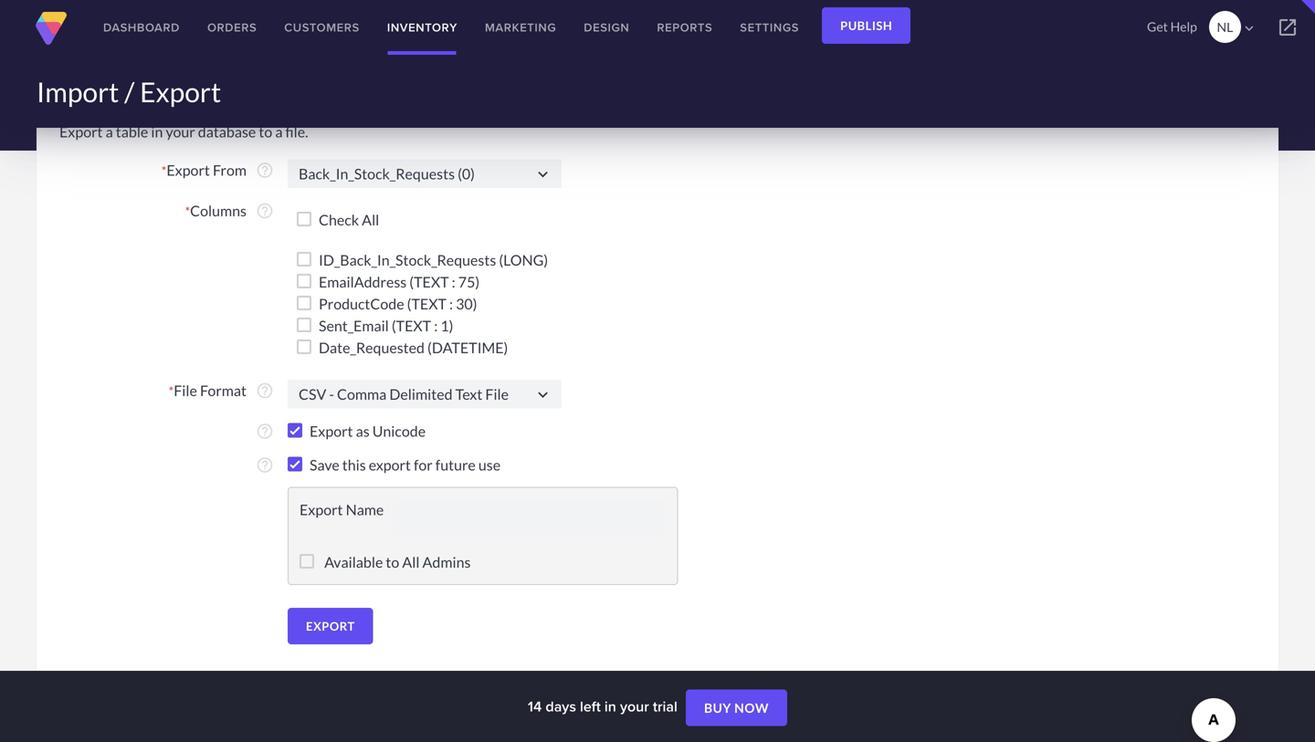 Task type: describe. For each thing, give the bounding box(es) containing it.
 for * export from help_outline
[[534, 165, 553, 184]]

in for left
[[605, 696, 617, 718]]

0 horizontal spatial to
[[259, 123, 273, 141]]

import / export
[[37, 75, 221, 108]]

inventory
[[387, 19, 458, 36]]

your for trial
[[620, 696, 649, 718]]

buy
[[704, 701, 732, 717]]

sent_email (text : 1)
[[319, 317, 454, 335]]

14 days left in your trial
[[528, 696, 682, 718]]


[[1277, 16, 1299, 38]]

* file format help_outline
[[169, 382, 274, 400]]

buy now
[[704, 701, 769, 717]]

get
[[1148, 19, 1169, 34]]

help
[[1171, 19, 1198, 34]]

export inside * export from help_outline
[[167, 161, 210, 179]]

check all
[[319, 211, 379, 229]]

export up export a table in your database to a file.
[[140, 75, 221, 108]]

your for database
[[166, 123, 195, 141]]

format
[[200, 382, 247, 400]]

Export Name text field
[[392, 501, 667, 537]]

save
[[310, 456, 340, 474]]

id_back_in_stock_requests
[[319, 251, 496, 269]]

publish button
[[822, 7, 911, 44]]

nl
[[1218, 19, 1234, 35]]

* for from
[[162, 163, 167, 179]]

use
[[479, 456, 501, 474]]

emailaddress (text : 75)
[[319, 273, 480, 291]]

export
[[369, 456, 411, 474]]

30)
[[456, 295, 477, 313]]

export for export a table in your database to a file.
[[59, 123, 103, 141]]

file
[[174, 382, 197, 400]]

 link
[[1261, 0, 1316, 55]]

for
[[414, 456, 433, 474]]

emailaddress
[[319, 273, 407, 291]]

(datetime)
[[428, 339, 508, 357]]

in for table
[[151, 123, 163, 141]]

standard
[[72, 67, 138, 85]]

export link
[[288, 609, 373, 645]]

export for "export" link
[[306, 620, 355, 634]]

3 help_outline from the top
[[256, 382, 274, 400]]

/
[[124, 75, 135, 108]]

export as unicode
[[310, 423, 426, 440]]

from
[[213, 161, 247, 179]]

left
[[580, 696, 601, 718]]

 for * file format help_outline
[[534, 386, 553, 405]]

1 vertical spatial all
[[402, 554, 420, 572]]

marketing
[[485, 19, 557, 36]]

publish
[[841, 18, 893, 33]]

standard import link
[[50, 54, 210, 98]]



Task type: vqa. For each thing, say whether or not it's contained in the screenshot.
the
no



Task type: locate. For each thing, give the bounding box(es) containing it.
your left database
[[166, 123, 195, 141]]

0 vertical spatial all
[[362, 211, 379, 229]]

to left file.
[[259, 123, 273, 141]]

admins
[[423, 554, 471, 572]]

table
[[116, 123, 148, 141]]

design
[[584, 19, 630, 36]]

export a table in your database to a file.
[[59, 123, 308, 141]]

future
[[436, 456, 476, 474]]

available
[[324, 554, 383, 572]]

* inside * file format help_outline
[[169, 384, 174, 399]]

in
[[151, 123, 163, 141], [605, 696, 617, 718]]

import left the "/"
[[37, 75, 119, 108]]

help_outline right format
[[256, 382, 274, 400]]

now
[[735, 701, 769, 717]]

check
[[319, 211, 359, 229]]

id_back_in_stock_requests (long)
[[319, 251, 548, 269]]

1 horizontal spatial import
[[142, 67, 189, 85]]

1 horizontal spatial in
[[605, 696, 617, 718]]

standard import
[[72, 67, 189, 85]]

help_outline
[[256, 161, 274, 180], [256, 202, 274, 220], [256, 382, 274, 400], [256, 423, 274, 441], [256, 456, 274, 475]]


[[1242, 20, 1258, 37]]

14
[[528, 696, 542, 718]]

all right check
[[362, 211, 379, 229]]

(text for productcode
[[407, 295, 447, 313]]

2  from the top
[[534, 386, 553, 405]]

* down * export from help_outline on the left of the page
[[185, 204, 190, 219]]

0 vertical spatial (text
[[410, 273, 449, 291]]

productcode (text : 30)
[[319, 295, 477, 313]]

* left format
[[169, 384, 174, 399]]

export down export a table in your database to a file.
[[167, 161, 210, 179]]

0 horizontal spatial your
[[166, 123, 195, 141]]

2 help_outline from the top
[[256, 202, 274, 220]]

*
[[162, 163, 167, 179], [185, 204, 190, 219], [169, 384, 174, 399]]

1  from the top
[[534, 165, 553, 184]]

* inside * columns help_outline
[[185, 204, 190, 219]]

customers
[[284, 19, 360, 36]]

available to all admins
[[322, 554, 471, 572]]

in right table
[[151, 123, 163, 141]]

5 help_outline from the top
[[256, 456, 274, 475]]

1 a from the left
[[106, 123, 113, 141]]

export for export as unicode
[[310, 423, 353, 440]]

0 vertical spatial :
[[452, 273, 456, 291]]

a left table
[[106, 123, 113, 141]]

0 vertical spatial 
[[534, 165, 553, 184]]

reports
[[657, 19, 713, 36]]

1 vertical spatial *
[[185, 204, 190, 219]]

: for 75)
[[452, 273, 456, 291]]

trial
[[653, 696, 678, 718]]

import right the "/"
[[142, 67, 189, 85]]

1 horizontal spatial all
[[402, 554, 420, 572]]

this
[[342, 456, 366, 474]]

date_requested (datetime)
[[319, 339, 508, 357]]

0 horizontal spatial all
[[362, 211, 379, 229]]

days
[[546, 696, 576, 718]]

save this export for future use
[[310, 456, 501, 474]]

75)
[[459, 273, 480, 291]]

(text up date_requested (datetime)
[[392, 317, 431, 335]]

unicode
[[373, 423, 426, 440]]

1 horizontal spatial to
[[386, 554, 400, 572]]

2 a from the left
[[275, 123, 283, 141]]

(text down id_back_in_stock_requests (long)
[[410, 273, 449, 291]]

: for 1)
[[434, 317, 438, 335]]

1 horizontal spatial your
[[620, 696, 649, 718]]

2 vertical spatial (text
[[392, 317, 431, 335]]

0 vertical spatial to
[[259, 123, 273, 141]]


[[534, 165, 553, 184], [534, 386, 553, 405]]

1 vertical spatial 
[[534, 386, 553, 405]]

as
[[356, 423, 370, 440]]

to right available
[[386, 554, 400, 572]]

export left as
[[310, 423, 353, 440]]

1 vertical spatial :
[[450, 295, 453, 313]]

dashboard
[[103, 19, 180, 36]]

2 vertical spatial *
[[169, 384, 174, 399]]

date_requested
[[319, 339, 425, 357]]

: for 30)
[[450, 295, 453, 313]]

2 vertical spatial :
[[434, 317, 438, 335]]

* inside * export from help_outline
[[162, 163, 167, 179]]

database
[[198, 123, 256, 141]]

export left table
[[59, 123, 103, 141]]

productcode
[[319, 295, 404, 313]]

your
[[166, 123, 195, 141], [620, 696, 649, 718]]

0 horizontal spatial import
[[37, 75, 119, 108]]

columns
[[190, 202, 247, 220]]

0 vertical spatial your
[[166, 123, 195, 141]]

export down available
[[306, 620, 355, 634]]

export name
[[300, 501, 387, 519]]

orders
[[207, 19, 257, 36]]

* down export a table in your database to a file.
[[162, 163, 167, 179]]

None text field
[[288, 159, 562, 188], [288, 380, 562, 409], [288, 159, 562, 188], [288, 380, 562, 409]]

(text up the 1)
[[407, 295, 447, 313]]

a
[[106, 123, 113, 141], [275, 123, 283, 141]]

help_outline right from
[[256, 161, 274, 180]]

help_outline down * file format help_outline on the bottom of page
[[256, 423, 274, 441]]

in right left
[[605, 696, 617, 718]]

: left 75)
[[452, 273, 456, 291]]

1 horizontal spatial *
[[169, 384, 174, 399]]

1 horizontal spatial a
[[275, 123, 283, 141]]

0 horizontal spatial in
[[151, 123, 163, 141]]

export left "name"
[[300, 501, 343, 519]]

to
[[259, 123, 273, 141], [386, 554, 400, 572]]

* for help_outline
[[185, 204, 190, 219]]

all
[[362, 211, 379, 229], [402, 554, 420, 572]]

file.
[[286, 123, 308, 141]]

(text for sent_email
[[392, 317, 431, 335]]

1)
[[441, 317, 454, 335]]

get help
[[1148, 19, 1198, 34]]

export
[[140, 75, 221, 108], [59, 123, 103, 141], [167, 161, 210, 179], [310, 423, 353, 440], [300, 501, 343, 519], [306, 620, 355, 634]]

name
[[346, 501, 384, 519]]

* for format
[[169, 384, 174, 399]]

all left the admins
[[402, 554, 420, 572]]

:
[[452, 273, 456, 291], [450, 295, 453, 313], [434, 317, 438, 335]]

0 horizontal spatial a
[[106, 123, 113, 141]]

(text for emailaddress
[[410, 273, 449, 291]]

export for export name
[[300, 501, 343, 519]]

2 horizontal spatial *
[[185, 204, 190, 219]]

dashboard link
[[90, 0, 194, 55]]

4 help_outline from the top
[[256, 423, 274, 441]]

1 vertical spatial in
[[605, 696, 617, 718]]

help_outline left save
[[256, 456, 274, 475]]

0 horizontal spatial *
[[162, 163, 167, 179]]

* export from help_outline
[[162, 161, 274, 180]]

a left file.
[[275, 123, 283, 141]]

sent_email
[[319, 317, 389, 335]]

: left the 1)
[[434, 317, 438, 335]]

1 vertical spatial to
[[386, 554, 400, 572]]

: left 30)
[[450, 295, 453, 313]]

nl 
[[1218, 19, 1258, 37]]

1 help_outline from the top
[[256, 161, 274, 180]]

(text
[[410, 273, 449, 291], [407, 295, 447, 313], [392, 317, 431, 335]]

your left trial
[[620, 696, 649, 718]]

settings
[[740, 19, 800, 36]]

help_outline right the columns
[[256, 202, 274, 220]]

(long)
[[499, 251, 548, 269]]

1 vertical spatial your
[[620, 696, 649, 718]]

* columns help_outline
[[185, 202, 274, 220]]

1 vertical spatial (text
[[407, 295, 447, 313]]

0 vertical spatial *
[[162, 163, 167, 179]]

0 vertical spatial in
[[151, 123, 163, 141]]

buy now link
[[686, 690, 788, 727]]

import
[[142, 67, 189, 85], [37, 75, 119, 108]]



